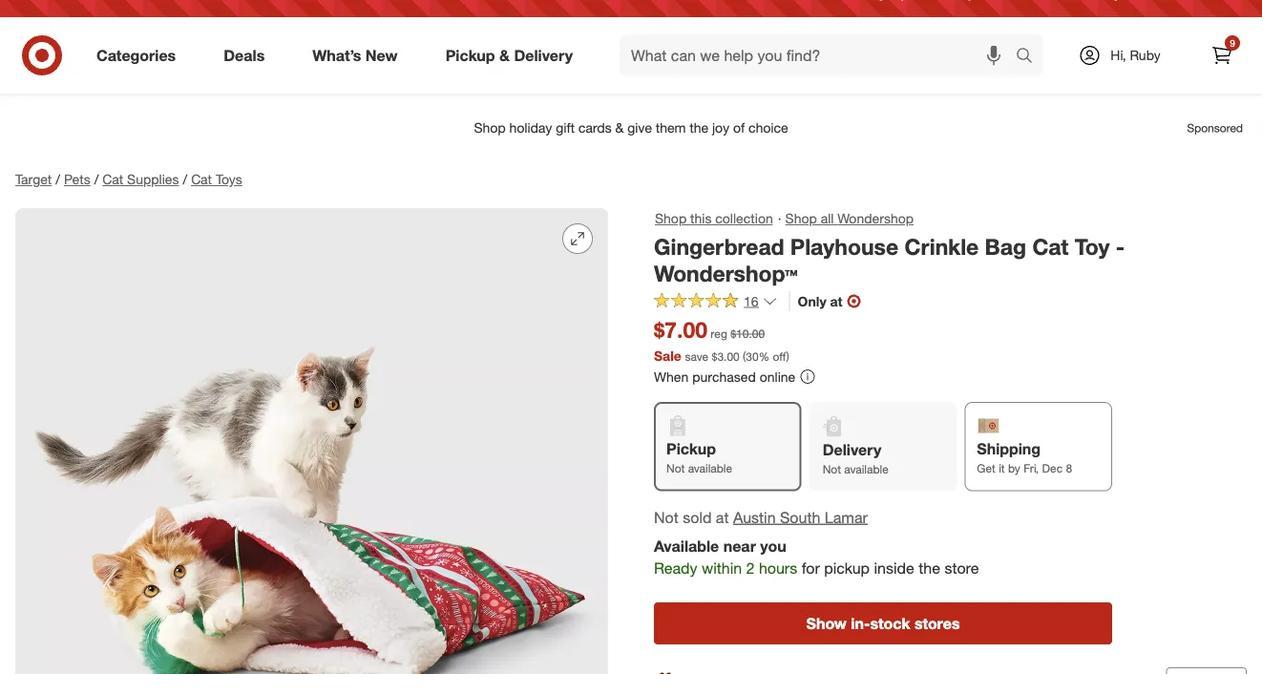 Task type: describe. For each thing, give the bounding box(es) containing it.
delivery not available
[[823, 441, 889, 477]]

categories
[[96, 46, 176, 65]]

cat for target
[[103, 171, 123, 188]]

only
[[798, 293, 827, 309]]

pickup & delivery
[[446, 46, 573, 65]]

wondershop™
[[654, 261, 798, 287]]

online
[[760, 368, 796, 385]]

by
[[1009, 462, 1021, 476]]

3 / from the left
[[183, 171, 187, 188]]

wondershop
[[838, 210, 914, 227]]

pickup
[[825, 559, 870, 578]]

30
[[746, 349, 759, 363]]

collection
[[716, 210, 773, 227]]

within
[[702, 559, 742, 578]]

not for delivery
[[823, 463, 842, 477]]

available for pickup
[[688, 462, 733, 476]]

austin south lamar button
[[734, 507, 868, 528]]

bag
[[985, 233, 1027, 260]]

available for delivery
[[845, 463, 889, 477]]

show in-stock stores button
[[654, 603, 1113, 645]]

hours
[[759, 559, 798, 578]]

show in-stock stores
[[807, 614, 961, 633]]

deals link
[[208, 34, 289, 76]]

supplies
[[127, 171, 179, 188]]

for
[[802, 559, 820, 578]]

3.00
[[718, 349, 740, 363]]

%
[[759, 349, 770, 363]]

pickup not available
[[667, 440, 733, 476]]

shop for shop this collection
[[655, 210, 687, 227]]

dec
[[1043, 462, 1063, 476]]

gingerbread
[[654, 233, 785, 260]]

cat supplies link
[[103, 171, 179, 188]]

not sold at austin south lamar
[[654, 508, 868, 527]]

inside
[[875, 559, 915, 578]]

$
[[712, 349, 718, 363]]

what's
[[313, 46, 361, 65]]

9
[[1231, 37, 1236, 49]]

fri,
[[1024, 462, 1040, 476]]

search
[[1008, 48, 1054, 66]]

cat for gingerbread
[[1033, 233, 1069, 260]]

austin
[[734, 508, 776, 527]]

this
[[691, 210, 712, 227]]

not for pickup
[[667, 462, 685, 476]]

shipping
[[978, 440, 1041, 458]]

when purchased online
[[654, 368, 796, 385]]

1 / from the left
[[56, 171, 60, 188]]

search button
[[1008, 34, 1054, 80]]

available
[[654, 538, 720, 556]]

shop this collection
[[655, 210, 773, 227]]

target link
[[15, 171, 52, 188]]

save
[[686, 349, 709, 363]]

cat toys link
[[191, 171, 242, 188]]

gingerbread playhouse crinkle bag cat toy - wondershop™
[[654, 233, 1126, 287]]

deals
[[224, 46, 265, 65]]

shipping get it by fri, dec 8
[[978, 440, 1073, 476]]

shop this collection link
[[654, 208, 774, 229]]

crinkle
[[905, 233, 979, 260]]

8
[[1067, 462, 1073, 476]]

get
[[978, 462, 996, 476]]



Task type: locate. For each thing, give the bounding box(es) containing it.
pets
[[64, 171, 90, 188]]

shop for shop all wondershop
[[786, 210, 818, 227]]

available inside delivery not available
[[845, 463, 889, 477]]

shop
[[655, 210, 687, 227], [786, 210, 818, 227]]

0 vertical spatial at
[[831, 293, 843, 309]]

pickup
[[446, 46, 495, 65], [667, 440, 716, 458]]

sold
[[683, 508, 712, 527]]

delivery right '&'
[[514, 46, 573, 65]]

/ right pets
[[94, 171, 99, 188]]

target
[[15, 171, 52, 188]]

1 shop from the left
[[655, 210, 687, 227]]

pickup inside pickup not available
[[667, 440, 716, 458]]

only at
[[798, 293, 843, 309]]

off
[[773, 349, 787, 363]]

2
[[747, 559, 755, 578]]

not inside pickup not available
[[667, 462, 685, 476]]

pickup up sold
[[667, 440, 716, 458]]

at
[[831, 293, 843, 309], [716, 508, 729, 527]]

1 vertical spatial delivery
[[823, 441, 882, 459]]

cat left toys
[[191, 171, 212, 188]]

not inside delivery not available
[[823, 463, 842, 477]]

reg
[[711, 327, 728, 341]]

in-
[[851, 614, 871, 633]]

near
[[724, 538, 756, 556]]

1 horizontal spatial cat
[[191, 171, 212, 188]]

What can we help you find? suggestions appear below search field
[[620, 34, 1021, 76]]

toys
[[216, 171, 242, 188]]

stores
[[915, 614, 961, 633]]

shop left this
[[655, 210, 687, 227]]

new
[[366, 46, 398, 65]]

0 horizontal spatial delivery
[[514, 46, 573, 65]]

hi,
[[1111, 47, 1127, 64]]

advertisement region
[[0, 105, 1263, 151]]

9 link
[[1202, 34, 1244, 76]]

hi, ruby
[[1111, 47, 1161, 64]]

it
[[999, 462, 1006, 476]]

delivery
[[514, 46, 573, 65], [823, 441, 882, 459]]

pets link
[[64, 171, 90, 188]]

pickup left '&'
[[446, 46, 495, 65]]

when
[[654, 368, 689, 385]]

south
[[780, 508, 821, 527]]

not up lamar
[[823, 463, 842, 477]]

2 horizontal spatial /
[[183, 171, 187, 188]]

what's new
[[313, 46, 398, 65]]

cat right pets link
[[103, 171, 123, 188]]

shop left 'all'
[[786, 210, 818, 227]]

you
[[761, 538, 787, 556]]

delivery inside delivery not available
[[823, 441, 882, 459]]

available inside pickup not available
[[688, 462, 733, 476]]

store
[[945, 559, 980, 578]]

cat left toy
[[1033, 233, 1069, 260]]

all
[[821, 210, 834, 227]]

0 vertical spatial pickup
[[446, 46, 495, 65]]

not up sold
[[667, 462, 685, 476]]

(
[[743, 349, 746, 363]]

playhouse
[[791, 233, 899, 260]]

shop inside shop this collection "link"
[[655, 210, 687, 227]]

2 shop from the left
[[786, 210, 818, 227]]

available up lamar
[[845, 463, 889, 477]]

not left sold
[[654, 508, 679, 527]]

toy
[[1075, 233, 1110, 260]]

2 / from the left
[[94, 171, 99, 188]]

at right sold
[[716, 508, 729, 527]]

gingerbread playhouse crinkle bag cat toy - wondershop&#8482;, 1 of 5 image
[[15, 208, 609, 674]]

0 horizontal spatial shop
[[655, 210, 687, 227]]

/ left pets
[[56, 171, 60, 188]]

cat inside the gingerbread playhouse crinkle bag cat toy - wondershop™
[[1033, 233, 1069, 260]]

pickup for &
[[446, 46, 495, 65]]

0 horizontal spatial at
[[716, 508, 729, 527]]

&
[[500, 46, 510, 65]]

1 horizontal spatial pickup
[[667, 440, 716, 458]]

categories link
[[80, 34, 200, 76]]

$10.00
[[731, 327, 765, 341]]

0 horizontal spatial cat
[[103, 171, 123, 188]]

shop all wondershop
[[786, 210, 914, 227]]

/ left cat toys link
[[183, 171, 187, 188]]

-
[[1117, 233, 1126, 260]]

stock
[[871, 614, 911, 633]]

16
[[744, 293, 759, 309]]

at right only
[[831, 293, 843, 309]]

ready
[[654, 559, 698, 578]]

0 horizontal spatial available
[[688, 462, 733, 476]]

not
[[667, 462, 685, 476], [823, 463, 842, 477], [654, 508, 679, 527]]

1 horizontal spatial at
[[831, 293, 843, 309]]

sale
[[654, 347, 682, 364]]

purchased
[[693, 368, 756, 385]]

1 horizontal spatial delivery
[[823, 441, 882, 459]]

target / pets / cat supplies / cat toys
[[15, 171, 242, 188]]

0 horizontal spatial /
[[56, 171, 60, 188]]

delivery up lamar
[[823, 441, 882, 459]]

available
[[688, 462, 733, 476], [845, 463, 889, 477]]

show
[[807, 614, 847, 633]]

cat
[[103, 171, 123, 188], [191, 171, 212, 188], [1033, 233, 1069, 260]]

/
[[56, 171, 60, 188], [94, 171, 99, 188], [183, 171, 187, 188]]

available near you ready within 2 hours for pickup inside the store
[[654, 538, 980, 578]]

available up sold
[[688, 462, 733, 476]]

the
[[919, 559, 941, 578]]

pickup for not
[[667, 440, 716, 458]]

what's new link
[[296, 34, 422, 76]]

1 horizontal spatial /
[[94, 171, 99, 188]]

$7.00 reg $10.00 sale save $ 3.00 ( 30 % off )
[[654, 317, 790, 364]]

)
[[787, 349, 790, 363]]

location: 78704 image
[[24, 0, 82, 2]]

2 horizontal spatial cat
[[1033, 233, 1069, 260]]

1 horizontal spatial available
[[845, 463, 889, 477]]

1 vertical spatial pickup
[[667, 440, 716, 458]]

1 horizontal spatial shop
[[786, 210, 818, 227]]

1 vertical spatial at
[[716, 508, 729, 527]]

16 link
[[654, 292, 778, 314]]

ruby
[[1131, 47, 1161, 64]]

0 horizontal spatial pickup
[[446, 46, 495, 65]]

0 vertical spatial delivery
[[514, 46, 573, 65]]

pickup & delivery link
[[430, 34, 597, 76]]

$7.00
[[654, 317, 708, 343]]

lamar
[[825, 508, 868, 527]]



Task type: vqa. For each thing, say whether or not it's contained in the screenshot.


